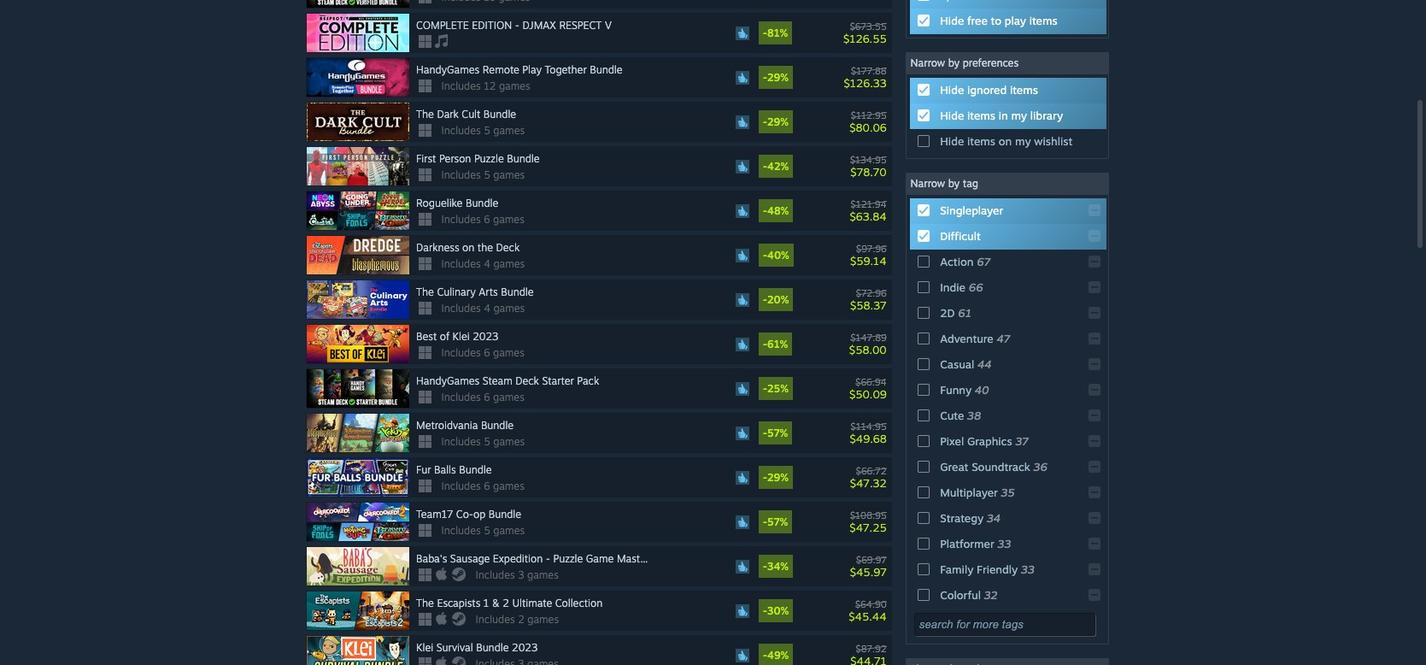 Task type: locate. For each thing, give the bounding box(es) containing it.
includes down darkness on the deck at the top
[[442, 257, 481, 270]]

2 by from the top
[[949, 177, 960, 190]]

includes down the fur balls bundle
[[442, 480, 481, 492]]

includes for $58.37
[[442, 302, 481, 315]]

48%
[[768, 204, 789, 217]]

games for $78.70
[[494, 168, 525, 181]]

2 4 from the top
[[484, 302, 491, 315]]

-61%
[[763, 338, 788, 351]]

arts
[[479, 286, 498, 298]]

1 57% from the top
[[768, 427, 788, 439]]

1 hide from the top
[[941, 14, 965, 27]]

1 horizontal spatial klei
[[453, 330, 470, 343]]

bundle right cult
[[484, 108, 516, 121]]

-20%
[[763, 293, 789, 306]]

includes down roguelike bundle
[[442, 213, 481, 226]]

1 29% from the top
[[768, 71, 789, 84]]

4 for $59.14
[[484, 257, 491, 270]]

2023 down includes 2 games
[[512, 641, 538, 654]]

great
[[941, 460, 969, 474]]

-29% for $80.06
[[763, 115, 789, 128]]

games up team17 co-op bundle
[[493, 480, 525, 492]]

0 vertical spatial the
[[416, 108, 434, 121]]

puzzle left game
[[554, 552, 583, 565]]

on down in
[[999, 134, 1012, 148]]

0 horizontal spatial 2023
[[473, 330, 499, 343]]

2023
[[473, 330, 499, 343], [512, 641, 538, 654]]

1 vertical spatial deck
[[516, 375, 539, 387]]

includes 6 games up the
[[442, 213, 525, 226]]

items up the hide items in my library
[[1010, 83, 1039, 97]]

2 vertical spatial the
[[416, 597, 434, 610]]

None text field
[[914, 613, 1096, 636]]

strategy
[[941, 511, 984, 525]]

by
[[949, 56, 960, 69], [949, 177, 960, 190]]

5 for $47.25
[[484, 524, 491, 537]]

-81%
[[763, 27, 788, 39]]

includes 4 games for $59.14
[[442, 257, 525, 270]]

0 vertical spatial handygames
[[416, 63, 480, 76]]

2 includes 6 games from the top
[[442, 346, 525, 359]]

includes down the dark cult bundle
[[442, 124, 481, 137]]

0 horizontal spatial 2
[[503, 597, 509, 610]]

2 handygames from the top
[[416, 375, 480, 387]]

bundle down steam
[[481, 419, 514, 432]]

3 6 from the top
[[484, 391, 490, 404]]

includes 6 games down best of klei 2023
[[442, 346, 525, 359]]

1 vertical spatial klei
[[416, 641, 434, 654]]

0 vertical spatial 33
[[998, 537, 1012, 551]]

34
[[987, 511, 1001, 525]]

12
[[484, 80, 496, 92]]

6 up steam
[[484, 346, 490, 359]]

42%
[[768, 160, 789, 173]]

0 vertical spatial -57%
[[763, 427, 788, 439]]

4 6 from the top
[[484, 480, 490, 492]]

2 -57% from the top
[[763, 516, 788, 528]]

includes down metroidvania bundle
[[442, 435, 481, 448]]

2 right &
[[503, 597, 509, 610]]

2d
[[941, 306, 955, 320]]

1 vertical spatial 2
[[518, 613, 525, 626]]

hide left free
[[941, 14, 965, 27]]

games up 'first person puzzle bundle'
[[494, 124, 525, 137]]

$177.88
[[852, 65, 887, 77]]

games up handygames steam deck starter pack
[[493, 346, 525, 359]]

2 vertical spatial 29%
[[768, 471, 789, 484]]

by for tag
[[949, 177, 960, 190]]

colorful
[[941, 588, 981, 602]]

my
[[1012, 109, 1028, 122], [1016, 134, 1032, 148]]

family
[[941, 563, 974, 576]]

masterpieces
[[617, 552, 680, 565]]

includes 5 games down 'first person puzzle bundle'
[[442, 168, 525, 181]]

includes 6 games
[[442, 213, 525, 226], [442, 346, 525, 359], [442, 391, 525, 404], [442, 480, 525, 492]]

-57%
[[763, 427, 788, 439], [763, 516, 788, 528]]

hide down narrow by preferences
[[941, 83, 965, 97]]

op
[[474, 508, 486, 521]]

6 for $47.32
[[484, 480, 490, 492]]

includes 12 games
[[442, 80, 531, 92]]

1 vertical spatial 29%
[[768, 115, 789, 128]]

steam
[[483, 375, 513, 387]]

deck right steam
[[516, 375, 539, 387]]

33 up friendly at the bottom right
[[998, 537, 1012, 551]]

1 handygames from the top
[[416, 63, 480, 76]]

bundle right op
[[489, 508, 522, 521]]

6 for $58.00
[[484, 346, 490, 359]]

games up arts
[[494, 257, 525, 270]]

$66.72 $47.32
[[850, 465, 887, 490]]

1 vertical spatial 33
[[1022, 563, 1035, 576]]

4 down the
[[484, 257, 491, 270]]

klei right of
[[453, 330, 470, 343]]

1 includes 5 games from the top
[[442, 124, 525, 137]]

hide items on my wishlist
[[941, 134, 1073, 148]]

deck right the
[[496, 241, 520, 254]]

0 vertical spatial narrow
[[911, 56, 946, 69]]

$50.09
[[850, 387, 887, 401]]

0 vertical spatial puzzle
[[474, 152, 504, 165]]

4
[[484, 257, 491, 270], [484, 302, 491, 315]]

1 by from the top
[[949, 56, 960, 69]]

$114.95 $49.68
[[850, 420, 887, 445]]

$134.95
[[851, 154, 887, 166]]

1 vertical spatial 4
[[484, 302, 491, 315]]

3 the from the top
[[416, 597, 434, 610]]

1 4 from the top
[[484, 257, 491, 270]]

3 includes 5 games from the top
[[442, 435, 525, 448]]

5 down op
[[484, 524, 491, 537]]

5 down metroidvania bundle
[[484, 435, 491, 448]]

my for on
[[1016, 134, 1032, 148]]

1 -57% from the top
[[763, 427, 788, 439]]

- for $63.84
[[763, 204, 768, 217]]

$47.32
[[850, 476, 887, 490]]

2 5 from the top
[[484, 168, 491, 181]]

57% for $49.68
[[768, 427, 788, 439]]

play
[[1005, 14, 1027, 27]]

games down handygames steam deck starter pack
[[493, 391, 525, 404]]

34%
[[768, 560, 789, 573]]

4 down arts
[[484, 302, 491, 315]]

includes down culinary
[[442, 302, 481, 315]]

1 includes 6 games from the top
[[442, 213, 525, 226]]

includes 5 games for $80.06
[[442, 124, 525, 137]]

2 down ultimate
[[518, 613, 525, 626]]

items down the hide items in my library
[[968, 134, 996, 148]]

hide down hide ignored items
[[941, 109, 965, 122]]

colorful 32
[[941, 588, 998, 602]]

includes for $58.00
[[442, 346, 481, 359]]

the left escapists
[[416, 597, 434, 610]]

0 vertical spatial includes 4 games
[[442, 257, 525, 270]]

2
[[503, 597, 509, 610], [518, 613, 525, 626]]

platformer 33
[[941, 537, 1012, 551]]

3 29% from the top
[[768, 471, 789, 484]]

1 includes 4 games from the top
[[442, 257, 525, 270]]

dark
[[437, 108, 459, 121]]

-57% up -34%
[[763, 516, 788, 528]]

- for $59.14
[[763, 249, 768, 262]]

-57% down '-25%'
[[763, 427, 788, 439]]

1 vertical spatial 57%
[[768, 516, 788, 528]]

narrow left tag
[[911, 177, 946, 190]]

narrow for narrow by preferences
[[911, 56, 946, 69]]

33 right friendly at the bottom right
[[1022, 563, 1035, 576]]

0 horizontal spatial on
[[463, 241, 475, 254]]

includes down &
[[476, 613, 515, 626]]

0 vertical spatial 57%
[[768, 427, 788, 439]]

- for $49.68
[[763, 427, 768, 439]]

2 the from the top
[[416, 286, 434, 298]]

includes 6 games up op
[[442, 480, 525, 492]]

3 -29% from the top
[[763, 471, 789, 484]]

handygames
[[416, 63, 480, 76], [416, 375, 480, 387]]

1 the from the top
[[416, 108, 434, 121]]

fur balls bundle
[[416, 463, 492, 476]]

0 vertical spatial 2023
[[473, 330, 499, 343]]

2 6 from the top
[[484, 346, 490, 359]]

6 down steam
[[484, 391, 490, 404]]

the for $80.06
[[416, 108, 434, 121]]

games up the
[[493, 213, 525, 226]]

0 vertical spatial -29%
[[763, 71, 789, 84]]

includes up the dark cult bundle
[[442, 80, 481, 92]]

1 horizontal spatial 2023
[[512, 641, 538, 654]]

57% for $47.25
[[768, 516, 788, 528]]

baba's sausage expedition - puzzle game masterpieces
[[416, 552, 680, 565]]

0 vertical spatial klei
[[453, 330, 470, 343]]

1 vertical spatial 2023
[[512, 641, 538, 654]]

includes 4 games for $58.37
[[442, 302, 525, 315]]

puzzle right person
[[474, 152, 504, 165]]

$673.55 $126.55
[[844, 20, 887, 45]]

-34%
[[763, 560, 789, 573]]

soundtrack
[[972, 460, 1031, 474]]

- for $126.33
[[763, 71, 768, 84]]

2023 for klei survival bundle 2023
[[512, 641, 538, 654]]

games down 'first person puzzle bundle'
[[494, 168, 525, 181]]

games for $80.06
[[494, 124, 525, 137]]

57% down 25%
[[768, 427, 788, 439]]

0 vertical spatial 4
[[484, 257, 491, 270]]

handygames up includes 12 games
[[416, 63, 480, 76]]

includes for $49.68
[[442, 435, 481, 448]]

61%
[[768, 338, 788, 351]]

1 vertical spatial handygames
[[416, 375, 480, 387]]

my left wishlist in the right of the page
[[1016, 134, 1032, 148]]

includes down co-
[[442, 524, 481, 537]]

games down metroidvania bundle
[[494, 435, 525, 448]]

games for $58.37
[[494, 302, 525, 315]]

- for $58.37
[[763, 293, 768, 306]]

includes 4 games down arts
[[442, 302, 525, 315]]

narrow for narrow by tag
[[911, 177, 946, 190]]

1 vertical spatial my
[[1016, 134, 1032, 148]]

2 57% from the top
[[768, 516, 788, 528]]

my right in
[[1012, 109, 1028, 122]]

1 horizontal spatial on
[[999, 134, 1012, 148]]

2 29% from the top
[[768, 115, 789, 128]]

1 narrow from the top
[[911, 56, 946, 69]]

by left tag
[[949, 177, 960, 190]]

2 vertical spatial -29%
[[763, 471, 789, 484]]

1 vertical spatial puzzle
[[554, 552, 583, 565]]

hide up narrow by tag
[[941, 134, 965, 148]]

ultimate
[[512, 597, 552, 610]]

$45.97
[[850, 565, 887, 578]]

darkness on the deck
[[416, 241, 520, 254]]

includes for $126.33
[[442, 80, 481, 92]]

play
[[523, 63, 542, 76]]

1 -29% from the top
[[763, 71, 789, 84]]

0 vertical spatial by
[[949, 56, 960, 69]]

best of klei 2023
[[416, 330, 499, 343]]

2 narrow from the top
[[911, 177, 946, 190]]

2 includes 4 games from the top
[[442, 302, 525, 315]]

klei left survival
[[416, 641, 434, 654]]

first person puzzle bundle
[[416, 152, 540, 165]]

29%
[[768, 71, 789, 84], [768, 115, 789, 128], [768, 471, 789, 484]]

the left dark
[[416, 108, 434, 121]]

- for $47.25
[[763, 516, 768, 528]]

32
[[985, 588, 998, 602]]

5 for $49.68
[[484, 435, 491, 448]]

games up the expedition
[[494, 524, 525, 537]]

includes 6 games down steam
[[442, 391, 525, 404]]

-29% for $47.32
[[763, 471, 789, 484]]

includes for $78.70
[[442, 168, 481, 181]]

1 vertical spatial the
[[416, 286, 434, 298]]

includes 5 games down metroidvania bundle
[[442, 435, 525, 448]]

0 horizontal spatial klei
[[416, 641, 434, 654]]

4 hide from the top
[[941, 134, 965, 148]]

2 hide from the top
[[941, 83, 965, 97]]

team17
[[416, 508, 453, 521]]

30%
[[768, 604, 789, 617]]

v
[[605, 19, 612, 32]]

includes 5 games
[[442, 124, 525, 137], [442, 168, 525, 181], [442, 435, 525, 448], [442, 524, 525, 537]]

1
[[484, 597, 489, 610]]

adventure 47
[[941, 332, 1010, 345]]

by left preferences
[[949, 56, 960, 69]]

the left culinary
[[416, 286, 434, 298]]

5 for $80.06
[[484, 124, 491, 137]]

includes for $47.25
[[442, 524, 481, 537]]

1 vertical spatial -57%
[[763, 516, 788, 528]]

0 vertical spatial 29%
[[768, 71, 789, 84]]

-57% for $49.68
[[763, 427, 788, 439]]

narrow by tag
[[911, 177, 979, 190]]

games down handygames remote play together bundle
[[499, 80, 531, 92]]

hide for hide items on my wishlist
[[941, 134, 965, 148]]

4 includes 6 games from the top
[[442, 480, 525, 492]]

items left in
[[968, 109, 996, 122]]

1 6 from the top
[[484, 213, 490, 226]]

1 5 from the top
[[484, 124, 491, 137]]

sausage
[[450, 552, 490, 565]]

1 vertical spatial narrow
[[911, 177, 946, 190]]

$87.92
[[856, 643, 887, 655]]

games for $63.84
[[493, 213, 525, 226]]

$147.89 $58.00
[[850, 331, 887, 356]]

1 vertical spatial by
[[949, 177, 960, 190]]

0 vertical spatial on
[[999, 134, 1012, 148]]

3 5 from the top
[[484, 435, 491, 448]]

games down ultimate
[[528, 613, 559, 626]]

includes 6 games for $58.00
[[442, 346, 525, 359]]

4 5 from the top
[[484, 524, 491, 537]]

2 includes 5 games from the top
[[442, 168, 525, 181]]

includes up metroidvania bundle
[[442, 391, 481, 404]]

handygames up the metroidvania
[[416, 375, 480, 387]]

roguelike bundle
[[416, 197, 499, 210]]

- for $50.09
[[763, 382, 768, 395]]

-57% for $47.25
[[763, 516, 788, 528]]

0 vertical spatial my
[[1012, 109, 1028, 122]]

hide
[[941, 14, 965, 27], [941, 83, 965, 97], [941, 109, 965, 122], [941, 134, 965, 148]]

$58.00
[[850, 342, 887, 356]]

1 vertical spatial includes 4 games
[[442, 302, 525, 315]]

5 down 'first person puzzle bundle'
[[484, 168, 491, 181]]

2023 right of
[[473, 330, 499, 343]]

includes down best of klei 2023
[[442, 346, 481, 359]]

djmax
[[523, 19, 556, 32]]

games down arts
[[494, 302, 525, 315]]

includes 4 games down the
[[442, 257, 525, 270]]

5 down the dark cult bundle
[[484, 124, 491, 137]]

$72.96
[[856, 287, 887, 299]]

57% up 34%
[[768, 516, 788, 528]]

3 hide from the top
[[941, 109, 965, 122]]

1 vertical spatial on
[[463, 241, 475, 254]]

games
[[499, 80, 531, 92], [494, 124, 525, 137], [494, 168, 525, 181], [493, 213, 525, 226], [494, 257, 525, 270], [494, 302, 525, 315], [493, 346, 525, 359], [493, 391, 525, 404], [494, 435, 525, 448], [493, 480, 525, 492], [494, 524, 525, 537], [528, 569, 559, 581], [528, 613, 559, 626]]

includes 5 games down op
[[442, 524, 525, 537]]

6 up op
[[484, 480, 490, 492]]

2 -29% from the top
[[763, 115, 789, 128]]

6 up the
[[484, 213, 490, 226]]

deck
[[496, 241, 520, 254], [516, 375, 539, 387]]

on left the
[[463, 241, 475, 254]]

survival
[[437, 641, 473, 654]]

4 includes 5 games from the top
[[442, 524, 525, 537]]

1 vertical spatial -29%
[[763, 115, 789, 128]]

3 includes 6 games from the top
[[442, 391, 525, 404]]

includes 5 games for $47.25
[[442, 524, 525, 537]]

includes 5 games down cult
[[442, 124, 525, 137]]

66
[[969, 280, 984, 294]]

expedition
[[493, 552, 543, 565]]

casual 44
[[941, 357, 992, 371]]

narrow right $177.88
[[911, 56, 946, 69]]

includes for $80.06
[[442, 124, 481, 137]]

includes down person
[[442, 168, 481, 181]]



Task type: vqa. For each thing, say whether or not it's contained in the screenshot.


Task type: describe. For each thing, give the bounding box(es) containing it.
2d 61
[[941, 306, 972, 320]]

bundle right arts
[[501, 286, 534, 298]]

complete edition - djmax respect v
[[416, 19, 612, 32]]

$78.70
[[851, 165, 887, 178]]

includes for $50.09
[[442, 391, 481, 404]]

$69.97
[[857, 554, 887, 566]]

by for preferences
[[949, 56, 960, 69]]

- for $126.55
[[763, 27, 768, 39]]

$97.96 $59.14
[[851, 242, 887, 267]]

0 horizontal spatial puzzle
[[474, 152, 504, 165]]

$108.95 $47.25
[[850, 509, 887, 534]]

person
[[439, 152, 471, 165]]

escapists
[[437, 597, 481, 610]]

includes 5 games for $49.68
[[442, 435, 525, 448]]

the culinary arts bundle
[[416, 286, 534, 298]]

- for $45.97
[[763, 560, 768, 573]]

bundle right roguelike
[[466, 197, 499, 210]]

$80.06
[[850, 120, 887, 134]]

hide ignored items
[[941, 83, 1039, 97]]

29% for $126.33
[[768, 71, 789, 84]]

includes for $63.84
[[442, 213, 481, 226]]

games for $126.33
[[499, 80, 531, 92]]

-42%
[[763, 160, 789, 173]]

singleplayer
[[941, 204, 1004, 217]]

the dark cult bundle
[[416, 108, 516, 121]]

collection
[[555, 597, 603, 610]]

hide for hide ignored items
[[941, 83, 965, 97]]

29% for $47.32
[[768, 471, 789, 484]]

$72.96 $58.37
[[851, 287, 887, 312]]

$47.25
[[850, 520, 887, 534]]

includes for $59.14
[[442, 257, 481, 270]]

includes 6 games for $63.84
[[442, 213, 525, 226]]

games for $47.32
[[493, 480, 525, 492]]

games for $50.09
[[493, 391, 525, 404]]

$126.55
[[844, 31, 887, 45]]

2023 for best of klei 2023
[[473, 330, 499, 343]]

hide free to play items
[[941, 14, 1058, 27]]

- for $47.32
[[763, 471, 768, 484]]

includes left 3
[[476, 569, 515, 581]]

29% for $80.06
[[768, 115, 789, 128]]

includes 5 games for $78.70
[[442, 168, 525, 181]]

20%
[[768, 293, 789, 306]]

81%
[[768, 27, 788, 39]]

49%
[[768, 649, 789, 662]]

bundle down includes 2 games
[[476, 641, 509, 654]]

items right play
[[1030, 14, 1058, 27]]

6 for $50.09
[[484, 391, 490, 404]]

4 for $58.37
[[484, 302, 491, 315]]

cult
[[462, 108, 481, 121]]

- for $80.06
[[763, 115, 768, 128]]

great soundtrack 36
[[941, 460, 1048, 474]]

my for in
[[1012, 109, 1028, 122]]

action
[[941, 255, 974, 268]]

of
[[440, 330, 450, 343]]

the for $58.37
[[416, 286, 434, 298]]

pack
[[577, 375, 599, 387]]

games for $59.14
[[494, 257, 525, 270]]

balls
[[434, 463, 456, 476]]

baba's
[[416, 552, 447, 565]]

culinary
[[437, 286, 476, 298]]

0 vertical spatial 2
[[503, 597, 509, 610]]

67
[[977, 255, 991, 268]]

35
[[1002, 486, 1015, 499]]

bundle right together
[[590, 63, 623, 76]]

games down baba's sausage expedition - puzzle game masterpieces
[[528, 569, 559, 581]]

&
[[492, 597, 500, 610]]

handygames remote play together bundle
[[416, 63, 623, 76]]

$673.55
[[850, 20, 887, 32]]

0 vertical spatial deck
[[496, 241, 520, 254]]

5 for $78.70
[[484, 168, 491, 181]]

includes 6 games for $47.32
[[442, 480, 525, 492]]

$66.94
[[856, 376, 887, 388]]

bundle right person
[[507, 152, 540, 165]]

handygames for $126.33
[[416, 63, 480, 76]]

$126.33
[[844, 76, 887, 89]]

includes for $47.32
[[442, 480, 481, 492]]

narrow by preferences
[[911, 56, 1019, 69]]

- for $45.44
[[763, 604, 768, 617]]

casual
[[941, 357, 975, 371]]

starter
[[542, 375, 574, 387]]

tag
[[963, 177, 979, 190]]

games for $58.00
[[493, 346, 525, 359]]

pixel graphics 37
[[941, 434, 1029, 448]]

$64.90
[[856, 598, 887, 610]]

platformer
[[941, 537, 995, 551]]

40%
[[768, 249, 790, 262]]

3
[[518, 569, 524, 581]]

wishlist
[[1035, 134, 1073, 148]]

36
[[1034, 460, 1048, 474]]

handygames steam deck starter pack
[[416, 375, 599, 387]]

klei survival bundle 2023
[[416, 641, 538, 654]]

the
[[478, 241, 493, 254]]

$49.68
[[850, 431, 887, 445]]

37
[[1016, 434, 1029, 448]]

1 horizontal spatial 2
[[518, 613, 525, 626]]

$64.90 $45.44
[[849, 598, 887, 623]]

6 for $63.84
[[484, 213, 490, 226]]

-40%
[[763, 249, 790, 262]]

friendly
[[977, 563, 1018, 576]]

$114.95
[[851, 420, 887, 432]]

family friendly 33
[[941, 563, 1035, 576]]

indie 66
[[941, 280, 984, 294]]

1 horizontal spatial 33
[[1022, 563, 1035, 576]]

1 horizontal spatial puzzle
[[554, 552, 583, 565]]

fur
[[416, 463, 431, 476]]

$66.72
[[856, 465, 887, 477]]

bundle right balls
[[459, 463, 492, 476]]

library
[[1031, 109, 1064, 122]]

the for $45.44
[[416, 597, 434, 610]]

0 horizontal spatial 33
[[998, 537, 1012, 551]]

games for $49.68
[[494, 435, 525, 448]]

first
[[416, 152, 436, 165]]

multiplayer 35
[[941, 486, 1015, 499]]

$108.95
[[851, 509, 887, 521]]

- for $58.00
[[763, 338, 768, 351]]

includes 6 games for $50.09
[[442, 391, 525, 404]]

handygames for $50.09
[[416, 375, 480, 387]]

$66.94 $50.09
[[850, 376, 887, 401]]

metroidvania
[[416, 419, 478, 432]]

hide for hide items in my library
[[941, 109, 965, 122]]

remote
[[483, 63, 520, 76]]

funny 40
[[941, 383, 990, 397]]

61
[[959, 306, 972, 320]]

-29% for $126.33
[[763, 71, 789, 84]]

$59.14
[[851, 254, 887, 267]]

includes 2 games
[[476, 613, 559, 626]]

hide for hide free to play items
[[941, 14, 965, 27]]

40
[[975, 383, 990, 397]]

metroidvania bundle
[[416, 419, 514, 432]]

- for $78.70
[[763, 160, 768, 173]]

$69.97 $45.97
[[850, 554, 887, 578]]

games for $47.25
[[494, 524, 525, 537]]

$147.89
[[851, 331, 887, 343]]



